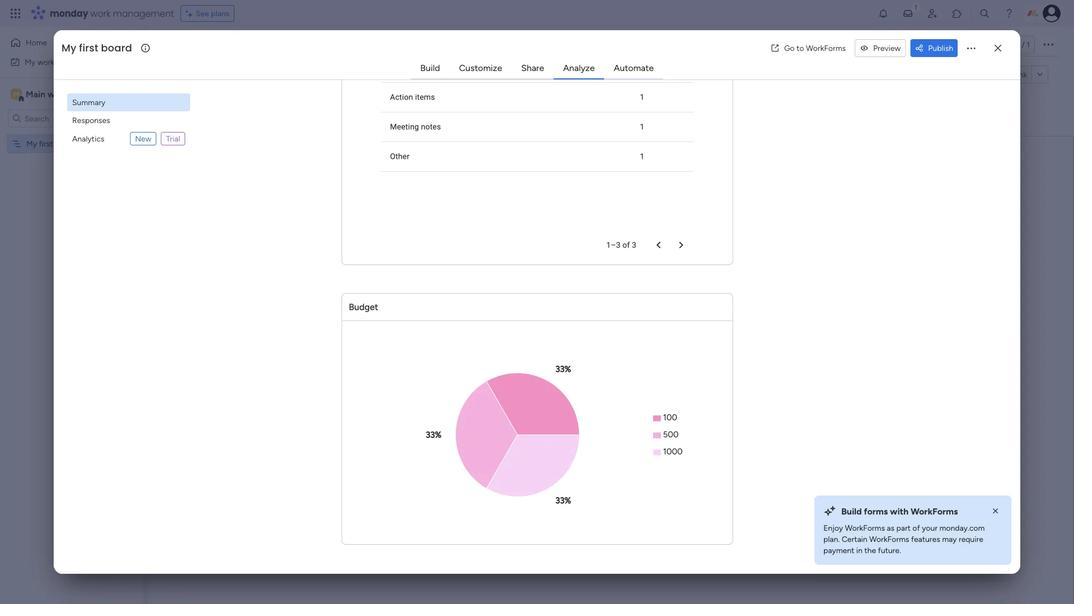 Task type: vqa. For each thing, say whether or not it's contained in the screenshot.
WorkForms within the BUTTON
yes



Task type: locate. For each thing, give the bounding box(es) containing it.
1 vertical spatial my
[[25, 57, 35, 67]]

powered by
[[225, 69, 272, 80]]

to
[[797, 43, 804, 53]]

1 horizontal spatial by
[[573, 229, 589, 247]]

workforms up "features"
[[911, 506, 958, 517]]

other
[[390, 152, 409, 161]]

workforms logo image
[[276, 66, 339, 84]]

payment
[[824, 546, 855, 555]]

0 horizontal spatial build
[[420, 62, 440, 73]]

1 horizontal spatial board
[[101, 41, 132, 55]]

link
[[1016, 70, 1027, 79]]

first down "search in workspace" field
[[39, 139, 53, 149]]

my first board down "search in workspace" field
[[26, 139, 75, 149]]

0 vertical spatial form
[[997, 70, 1014, 79]]

build up items
[[420, 62, 440, 73]]

customize
[[459, 62, 502, 73]]

build left forms
[[842, 506, 862, 517]]

0 vertical spatial my
[[62, 41, 76, 55]]

see plans button
[[181, 5, 235, 22]]

see
[[196, 9, 209, 18]]

of left 3
[[622, 241, 630, 250]]

1–3
[[606, 241, 620, 250]]

1 vertical spatial board
[[55, 139, 75, 149]]

first
[[79, 41, 98, 55], [39, 139, 53, 149]]

monday work management
[[50, 7, 174, 20]]

0 horizontal spatial board
[[55, 139, 75, 149]]

1 vertical spatial of
[[913, 523, 920, 533]]

by
[[262, 69, 272, 80], [573, 229, 589, 247]]

0 horizontal spatial work
[[37, 57, 54, 67]]

menu item
[[67, 129, 190, 148]]

1 vertical spatial first
[[39, 139, 53, 149]]

0 vertical spatial work
[[90, 7, 111, 20]]

1000
[[663, 447, 683, 457]]

analyze
[[563, 62, 595, 73]]

your
[[650, 229, 679, 247], [922, 523, 938, 533]]

region
[[381, 355, 693, 515]]

1 horizontal spatial your
[[922, 523, 938, 533]]

my right home
[[62, 41, 76, 55]]

meeting notes element
[[381, 112, 631, 142]]

john smith image
[[1043, 4, 1061, 22]]

notes
[[421, 122, 441, 131]]

/
[[1022, 40, 1025, 50]]

by right start
[[573, 229, 589, 247]]

summary
[[72, 98, 105, 107]]

search everything image
[[979, 8, 990, 19]]

1 horizontal spatial form
[[997, 70, 1014, 79]]

work
[[90, 7, 111, 20], [37, 57, 54, 67]]

board
[[101, 41, 132, 55], [55, 139, 75, 149]]

build
[[420, 62, 440, 73], [842, 506, 862, 517]]

publish button
[[911, 39, 958, 57]]

1–3 of 3
[[606, 241, 636, 250]]

may
[[942, 535, 957, 544]]

workspace
[[48, 89, 92, 100]]

form
[[997, 70, 1014, 79], [683, 229, 714, 247]]

0 horizontal spatial of
[[622, 241, 630, 250]]

0 vertical spatial of
[[622, 241, 630, 250]]

my work
[[25, 57, 54, 67]]

0 vertical spatial board
[[101, 41, 132, 55]]

copy form link
[[976, 70, 1027, 79]]

work down home
[[37, 57, 54, 67]]

building
[[593, 229, 646, 247]]

enjoy
[[824, 523, 843, 533]]

the
[[865, 546, 876, 555]]

3
[[632, 241, 636, 250]]

help image
[[1004, 8, 1015, 19]]

enjoy workforms as part of your monday.com plan. certain workforms features may require payment in the future.
[[824, 523, 985, 555]]

new
[[135, 134, 151, 144]]

require
[[959, 535, 984, 544]]

board down monday work management
[[101, 41, 132, 55]]

my
[[62, 41, 76, 55], [25, 57, 35, 67], [26, 139, 37, 149]]

of right part
[[913, 523, 920, 533]]

my down home
[[25, 57, 35, 67]]

my down "search in workspace" field
[[26, 139, 37, 149]]

main
[[26, 89, 45, 100]]

first inside my first board list box
[[39, 139, 53, 149]]

menu menu
[[67, 93, 190, 148]]

board inside my first board field
[[101, 41, 132, 55]]

m
[[13, 90, 20, 99]]

build inside alert
[[842, 506, 862, 517]]

1 vertical spatial your
[[922, 523, 938, 533]]

invite
[[1000, 40, 1020, 50]]

my work button
[[7, 53, 120, 71]]

0 vertical spatial build
[[420, 62, 440, 73]]

1
[[1027, 40, 1030, 50], [640, 93, 644, 102], [640, 122, 644, 131], [640, 152, 644, 161]]

1 vertical spatial work
[[37, 57, 54, 67]]

work right monday
[[90, 7, 111, 20]]

my first board
[[62, 41, 132, 55], [26, 139, 75, 149]]

my first board list box
[[0, 132, 143, 304]]

0 horizontal spatial by
[[262, 69, 272, 80]]

0 vertical spatial first
[[79, 41, 98, 55]]

option
[[0, 134, 143, 136]]

1 vertical spatial form
[[683, 229, 714, 247]]

workspace selection element
[[11, 88, 93, 102]]

invite members image
[[927, 8, 938, 19]]

work for my
[[37, 57, 54, 67]]

certain
[[842, 535, 868, 544]]

build link
[[411, 58, 449, 78]]

0 vertical spatial my first board
[[62, 41, 132, 55]]

workforms right to
[[806, 43, 846, 53]]

of
[[622, 241, 630, 250], [913, 523, 920, 533]]

board down "search in workspace" field
[[55, 139, 75, 149]]

workforms up future.
[[870, 535, 909, 544]]

plan.
[[824, 535, 840, 544]]

start
[[539, 229, 569, 247]]

2 vertical spatial my
[[26, 139, 37, 149]]

tab list
[[411, 57, 663, 79]]

1 vertical spatial build
[[842, 506, 862, 517]]

1 horizontal spatial work
[[90, 7, 111, 20]]

0 vertical spatial by
[[262, 69, 272, 80]]

first down monday
[[79, 41, 98, 55]]

0 vertical spatial your
[[650, 229, 679, 247]]

your inside enjoy workforms as part of your monday.com plan. certain workforms features may require payment in the future.
[[922, 523, 938, 533]]

1 for action items
[[640, 93, 644, 102]]

workforms inside button
[[806, 43, 846, 53]]

go
[[784, 43, 795, 53]]

publish
[[928, 43, 953, 53]]

1 horizontal spatial of
[[913, 523, 920, 533]]

work inside button
[[37, 57, 54, 67]]

workforms
[[806, 43, 846, 53], [911, 506, 958, 517], [845, 523, 885, 533], [870, 535, 909, 544]]

your right 3
[[650, 229, 679, 247]]

1 horizontal spatial build
[[842, 506, 862, 517]]

inbox image
[[903, 8, 914, 19]]

1 vertical spatial my first board
[[26, 139, 75, 149]]

menu item containing analytics
[[67, 129, 190, 148]]

powered
[[225, 69, 260, 80]]

0 horizontal spatial first
[[39, 139, 53, 149]]

tab list containing build
[[411, 57, 663, 79]]

1 horizontal spatial first
[[79, 41, 98, 55]]

my first board inside field
[[62, 41, 132, 55]]

My first board field
[[59, 41, 139, 55]]

my first board down monday work management
[[62, 41, 132, 55]]

by right the powered in the top of the page
[[262, 69, 272, 80]]

your up "features"
[[922, 523, 938, 533]]

my first board inside list box
[[26, 139, 75, 149]]

share link
[[512, 58, 553, 78]]

preview
[[874, 43, 901, 53]]

apps image
[[952, 8, 963, 19]]

1 for other
[[640, 152, 644, 161]]



Task type: describe. For each thing, give the bounding box(es) containing it.
with
[[890, 506, 909, 517]]

region containing 100
[[381, 355, 693, 515]]

close image
[[990, 506, 1002, 517]]

future.
[[878, 546, 901, 555]]

0 horizontal spatial form
[[683, 229, 714, 247]]

action
[[390, 93, 413, 102]]

see plans
[[196, 9, 229, 18]]

1 inside button
[[1027, 40, 1030, 50]]

500
[[663, 430, 679, 440]]

monday.com
[[940, 523, 985, 533]]

home
[[26, 38, 47, 47]]

features
[[911, 535, 940, 544]]

meeting
[[390, 122, 419, 131]]

more actions image
[[966, 43, 977, 54]]

workforms up certain
[[845, 523, 885, 533]]

items
[[415, 93, 435, 102]]

copy form link button
[[956, 66, 1032, 84]]

forms
[[864, 506, 888, 517]]

home button
[[7, 34, 120, 51]]

work for monday
[[90, 7, 111, 20]]

my inside field
[[62, 41, 76, 55]]

form inside 'button'
[[997, 70, 1014, 79]]

action items element
[[381, 82, 631, 112]]

analyze link
[[554, 58, 604, 78]]

go to workforms button
[[766, 39, 851, 57]]

let's start by building your form
[[507, 229, 714, 247]]

go to workforms
[[784, 43, 846, 53]]

share
[[521, 62, 544, 73]]

main workspace
[[26, 89, 92, 100]]

other element
[[381, 142, 631, 171]]

part
[[897, 523, 911, 533]]

plans
[[211, 9, 229, 18]]

meeting notes
[[390, 122, 441, 131]]

automate
[[614, 62, 654, 73]]

my inside button
[[25, 57, 35, 67]]

first inside my first board field
[[79, 41, 98, 55]]

100
[[663, 413, 677, 423]]

build for build forms with workforms
[[842, 506, 862, 517]]

automate link
[[605, 58, 663, 78]]

1 for meeting notes
[[640, 122, 644, 131]]

Search in workspace field
[[24, 112, 93, 125]]

workspace image
[[11, 88, 22, 100]]

build forms with workforms
[[842, 506, 958, 517]]

customize link
[[450, 58, 511, 78]]

invite / 1
[[1000, 40, 1030, 50]]

of inside enjoy workforms as part of your monday.com plan. certain workforms features may require payment in the future.
[[913, 523, 920, 533]]

1 image
[[911, 1, 921, 13]]

0 horizontal spatial your
[[650, 229, 679, 247]]

build forms with workforms alert
[[815, 496, 1012, 565]]

let's
[[507, 229, 535, 247]]

trial
[[166, 134, 180, 144]]

preview button
[[855, 39, 906, 57]]

as
[[887, 523, 895, 533]]

in
[[857, 546, 863, 555]]

management
[[113, 7, 174, 20]]

select product image
[[10, 8, 21, 19]]

1 vertical spatial by
[[573, 229, 589, 247]]

build for build
[[420, 62, 440, 73]]

monday
[[50, 7, 88, 20]]

analytics
[[72, 134, 104, 144]]

action items
[[390, 93, 435, 102]]

responses
[[72, 116, 110, 125]]

budget
[[349, 302, 378, 313]]

copy
[[976, 70, 995, 79]]

my inside list box
[[26, 139, 37, 149]]

board inside my first board list box
[[55, 139, 75, 149]]

notifications image
[[878, 8, 889, 19]]

invite / 1 button
[[980, 36, 1035, 54]]



